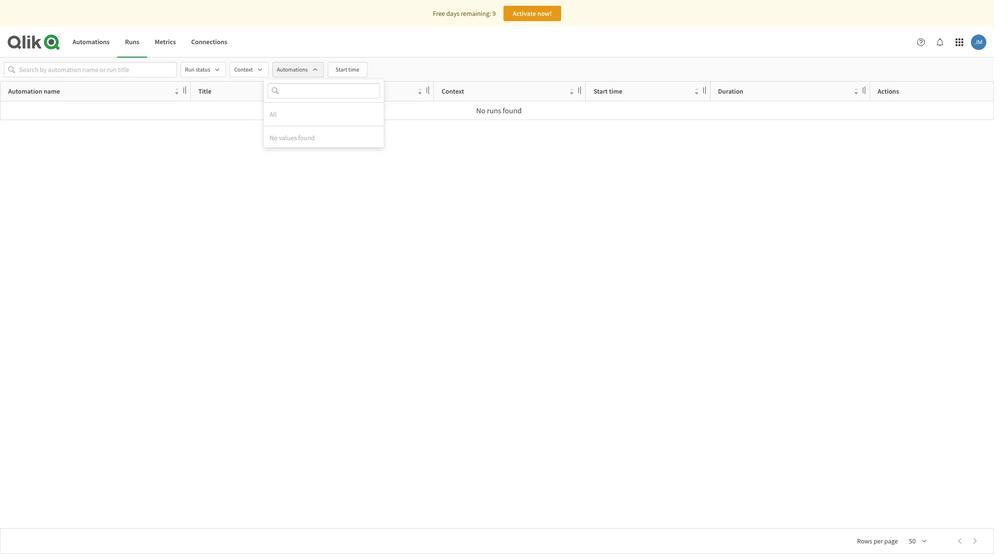 Task type: describe. For each thing, give the bounding box(es) containing it.
start time inside button
[[336, 66, 359, 73]]

free
[[433, 9, 445, 18]]

found
[[503, 106, 522, 115]]

name
[[44, 87, 60, 96]]

9
[[493, 9, 496, 18]]

metrics button
[[147, 27, 184, 58]]

automations inside button
[[73, 38, 110, 46]]

duration
[[718, 87, 743, 96]]

activate now! link
[[504, 6, 561, 21]]

page
[[884, 537, 898, 546]]

start inside start time button
[[336, 66, 347, 73]]

rows
[[857, 537, 872, 546]]

automation
[[8, 87, 42, 96]]

start time button
[[327, 62, 368, 77]]

now!
[[537, 9, 552, 18]]

free days remaining: 9
[[433, 9, 496, 18]]

tab list containing automations
[[65, 27, 235, 58]]

runs button
[[117, 27, 147, 58]]

time inside start time button
[[348, 66, 359, 73]]

no
[[476, 106, 485, 115]]



Task type: vqa. For each thing, say whether or not it's contained in the screenshot.
"alerts" link
no



Task type: locate. For each thing, give the bounding box(es) containing it.
rows per page
[[857, 537, 898, 546]]

Search by automation name or run title text field
[[19, 62, 161, 77]]

0 horizontal spatial time
[[348, 66, 359, 73]]

start time
[[336, 66, 359, 73], [594, 87, 622, 96]]

option
[[264, 126, 384, 126]]

0 vertical spatial time
[[348, 66, 359, 73]]

time
[[348, 66, 359, 73], [609, 87, 622, 96]]

automations button
[[273, 62, 324, 77]]

title
[[198, 87, 211, 96]]

0 horizontal spatial start
[[336, 66, 347, 73]]

metrics
[[155, 38, 176, 46]]

1 vertical spatial time
[[609, 87, 622, 96]]

automation name
[[8, 87, 60, 96]]

runs
[[125, 38, 139, 46]]

per
[[874, 537, 883, 546]]

automations
[[73, 38, 110, 46], [277, 66, 308, 73]]

remaining:
[[461, 9, 491, 18]]

0 horizontal spatial automations
[[73, 38, 110, 46]]

start
[[336, 66, 347, 73], [594, 87, 608, 96]]

1 vertical spatial start
[[594, 87, 608, 96]]

no runs found
[[476, 106, 522, 115]]

0 vertical spatial start time
[[336, 66, 359, 73]]

0 vertical spatial automations
[[73, 38, 110, 46]]

context
[[442, 87, 464, 96]]

activate
[[513, 9, 536, 18]]

list box
[[264, 79, 384, 148]]

connections button
[[184, 27, 235, 58]]

1 horizontal spatial automations
[[277, 66, 308, 73]]

connections
[[191, 38, 227, 46]]

1 vertical spatial start time
[[594, 87, 622, 96]]

0 vertical spatial start
[[336, 66, 347, 73]]

1 horizontal spatial time
[[609, 87, 622, 96]]

days
[[446, 9, 460, 18]]

tab list
[[65, 27, 235, 58]]

actions
[[878, 87, 899, 96]]

runs
[[487, 106, 501, 115]]

1 horizontal spatial start time
[[594, 87, 622, 96]]

automations inside dropdown button
[[277, 66, 308, 73]]

automations button
[[65, 27, 117, 58]]

0 horizontal spatial start time
[[336, 66, 359, 73]]

1 vertical spatial automations
[[277, 66, 308, 73]]

activate now!
[[513, 9, 552, 18]]

None text field
[[283, 83, 365, 99]]

1 horizontal spatial start
[[594, 87, 608, 96]]



